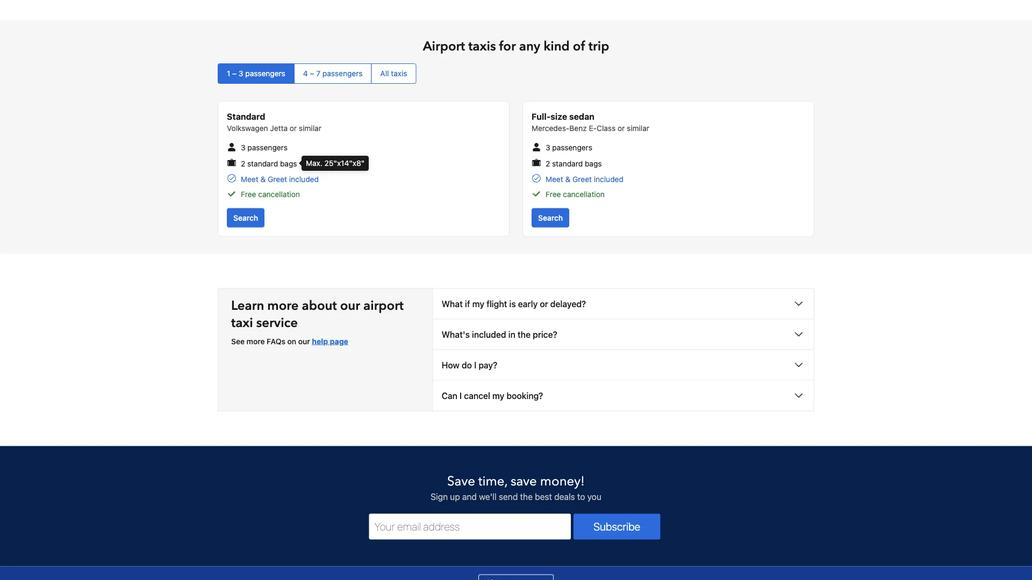 Task type: describe. For each thing, give the bounding box(es) containing it.
& for volkswagen
[[261, 175, 266, 184]]

on
[[287, 338, 296, 346]]

for
[[499, 38, 516, 55]]

kind
[[544, 38, 570, 55]]

pay?
[[479, 361, 498, 371]]

standard
[[227, 112, 265, 122]]

search button for size
[[532, 209, 570, 228]]

page
[[330, 338, 348, 346]]

1 horizontal spatial my
[[493, 391, 505, 402]]

3 for standard
[[241, 144, 246, 153]]

1
[[227, 69, 230, 78]]

sign
[[431, 492, 448, 503]]

& for size
[[565, 175, 571, 184]]

can
[[442, 391, 458, 402]]

benz
[[570, 124, 587, 133]]

max. 25"x14"x8"
[[306, 159, 365, 168]]

trip
[[589, 38, 609, 55]]

what if my flight is early or delayed?
[[442, 299, 586, 310]]

the inside dropdown button
[[518, 330, 531, 340]]

search for volkswagen
[[233, 214, 258, 223]]

standard for size
[[552, 159, 583, 168]]

best
[[535, 492, 552, 503]]

how
[[442, 361, 460, 371]]

size
[[551, 112, 567, 122]]

– for 7
[[310, 69, 314, 78]]

sedan
[[569, 112, 595, 122]]

1 – 3 passengers
[[227, 69, 285, 78]]

max.
[[306, 159, 323, 168]]

price?
[[533, 330, 558, 340]]

save
[[511, 474, 537, 491]]

2 for size
[[546, 159, 550, 168]]

booking?
[[507, 391, 543, 402]]

airport
[[423, 38, 465, 55]]

the inside 'save time, save money! sign up and we'll send the best deals to you'
[[520, 492, 533, 503]]

faqs
[[267, 338, 285, 346]]

learn
[[231, 298, 264, 316]]

taxis for all
[[391, 69, 407, 78]]

of
[[573, 38, 586, 55]]

mercedes-
[[532, 124, 570, 133]]

Your email address email field
[[369, 515, 571, 541]]

class
[[597, 124, 616, 133]]

what's included in the price? button
[[433, 320, 814, 350]]

all
[[380, 69, 389, 78]]

delayed?
[[551, 299, 586, 310]]

25"x14"x8"
[[325, 159, 365, 168]]

similar inside standard volkswagen jetta or similar
[[299, 124, 322, 133]]

2 standard bags for sedan
[[546, 159, 602, 168]]

do
[[462, 361, 472, 371]]

4 – 7 passengers
[[303, 69, 363, 78]]

3 passengers for volkswagen
[[241, 144, 288, 153]]

in
[[509, 330, 516, 340]]

early
[[518, 299, 538, 310]]

2 for volkswagen
[[241, 159, 245, 168]]

see
[[231, 338, 245, 346]]

cancellation for jetta
[[258, 190, 300, 199]]

or inside full-size sedan mercedes-benz e-class or similar
[[618, 124, 625, 133]]

if
[[465, 299, 470, 310]]

7
[[316, 69, 321, 78]]

sort results by element
[[218, 64, 815, 84]]

what's
[[442, 330, 470, 340]]

passengers down jetta
[[248, 144, 288, 153]]

free cancellation for jetta
[[241, 190, 300, 199]]

save
[[447, 474, 475, 491]]

learn more about our airport taxi service see more faqs on our help page
[[231, 298, 404, 346]]

search for size
[[538, 214, 563, 223]]

0 vertical spatial more
[[267, 298, 299, 316]]

can i cancel my booking?
[[442, 391, 543, 402]]

0 horizontal spatial more
[[247, 338, 265, 346]]

full-
[[532, 112, 551, 122]]

what if my flight is early or delayed? button
[[433, 289, 814, 320]]

what's included in the price?
[[442, 330, 558, 340]]

you
[[588, 492, 602, 503]]

free for size
[[546, 190, 561, 199]]

airport
[[364, 298, 404, 316]]

airport taxis for any kind of trip
[[423, 38, 609, 55]]

is
[[510, 299, 516, 310]]

greet for sedan
[[573, 175, 592, 184]]

send
[[499, 492, 518, 503]]

search button for volkswagen
[[227, 209, 265, 228]]



Task type: vqa. For each thing, say whether or not it's contained in the screenshot.
about
yes



Task type: locate. For each thing, give the bounding box(es) containing it.
my right if
[[472, 299, 485, 310]]

– right 1
[[232, 69, 237, 78]]

0 vertical spatial the
[[518, 330, 531, 340]]

0 vertical spatial taxis
[[469, 38, 496, 55]]

1 horizontal spatial free cancellation
[[546, 190, 605, 199]]

meet for volkswagen
[[241, 175, 259, 184]]

&
[[261, 175, 266, 184], [565, 175, 571, 184]]

or right early
[[540, 299, 548, 310]]

0 horizontal spatial bags
[[280, 159, 297, 168]]

1 horizontal spatial search button
[[532, 209, 570, 228]]

2 2 standard bags from the left
[[546, 159, 602, 168]]

1 horizontal spatial search
[[538, 214, 563, 223]]

2 2 from the left
[[546, 159, 550, 168]]

included inside what's included in the price? dropdown button
[[472, 330, 506, 340]]

1 horizontal spatial 2
[[546, 159, 550, 168]]

2 standard bags for jetta
[[241, 159, 297, 168]]

2
[[241, 159, 245, 168], [546, 159, 550, 168]]

meet for size
[[546, 175, 563, 184]]

1 horizontal spatial meet
[[546, 175, 563, 184]]

meet
[[241, 175, 259, 184], [546, 175, 563, 184]]

2 horizontal spatial or
[[618, 124, 625, 133]]

1 vertical spatial our
[[298, 338, 310, 346]]

2 greet from the left
[[573, 175, 592, 184]]

2 standard bags
[[241, 159, 297, 168], [546, 159, 602, 168]]

standard down benz
[[552, 159, 583, 168]]

bags down e- at right top
[[585, 159, 602, 168]]

2 cancellation from the left
[[563, 190, 605, 199]]

cancellation
[[258, 190, 300, 199], [563, 190, 605, 199]]

1 horizontal spatial or
[[540, 299, 548, 310]]

1 vertical spatial my
[[493, 391, 505, 402]]

0 horizontal spatial search
[[233, 214, 258, 223]]

i
[[474, 361, 477, 371], [460, 391, 462, 402]]

more right the learn
[[267, 298, 299, 316]]

1 vertical spatial taxis
[[391, 69, 407, 78]]

1 horizontal spatial –
[[310, 69, 314, 78]]

2 search from the left
[[538, 214, 563, 223]]

taxis right all
[[391, 69, 407, 78]]

0 horizontal spatial similar
[[299, 124, 322, 133]]

similar inside full-size sedan mercedes-benz e-class or similar
[[627, 124, 650, 133]]

0 horizontal spatial taxis
[[391, 69, 407, 78]]

or
[[290, 124, 297, 133], [618, 124, 625, 133], [540, 299, 548, 310]]

included for jetta
[[289, 175, 319, 184]]

included for sedan
[[594, 175, 624, 184]]

passengers
[[245, 69, 285, 78], [323, 69, 363, 78], [248, 144, 288, 153], [553, 144, 593, 153]]

2 bags from the left
[[585, 159, 602, 168]]

more
[[267, 298, 299, 316], [247, 338, 265, 346]]

i right do
[[474, 361, 477, 371]]

1 horizontal spatial more
[[267, 298, 299, 316]]

or inside dropdown button
[[540, 299, 548, 310]]

1 horizontal spatial cancellation
[[563, 190, 605, 199]]

our right about
[[340, 298, 360, 316]]

0 horizontal spatial standard
[[247, 159, 278, 168]]

3 down the volkswagen
[[241, 144, 246, 153]]

2 similar from the left
[[627, 124, 650, 133]]

0 horizontal spatial free
[[241, 190, 256, 199]]

4
[[303, 69, 308, 78]]

or inside standard volkswagen jetta or similar
[[290, 124, 297, 133]]

2 down mercedes-
[[546, 159, 550, 168]]

2 – from the left
[[310, 69, 314, 78]]

included left in
[[472, 330, 506, 340]]

1 horizontal spatial 2 standard bags
[[546, 159, 602, 168]]

1 horizontal spatial greet
[[573, 175, 592, 184]]

3 right 1
[[239, 69, 243, 78]]

2 meet & greet included from the left
[[546, 175, 624, 184]]

0 horizontal spatial free cancellation
[[241, 190, 300, 199]]

0 vertical spatial i
[[474, 361, 477, 371]]

similar
[[299, 124, 322, 133], [627, 124, 650, 133]]

1 horizontal spatial &
[[565, 175, 571, 184]]

how do i pay? button
[[433, 351, 814, 381]]

or right class
[[618, 124, 625, 133]]

1 vertical spatial more
[[247, 338, 265, 346]]

0 horizontal spatial meet & greet included
[[241, 175, 319, 184]]

2 meet from the left
[[546, 175, 563, 184]]

can i cancel my booking? button
[[433, 381, 814, 412]]

or right jetta
[[290, 124, 297, 133]]

3 down mercedes-
[[546, 144, 550, 153]]

0 vertical spatial my
[[472, 299, 485, 310]]

1 horizontal spatial similar
[[627, 124, 650, 133]]

meet & greet included
[[241, 175, 319, 184], [546, 175, 624, 184]]

and
[[462, 492, 477, 503]]

meet & greet included down max.
[[241, 175, 319, 184]]

save time, save money! sign up and we'll send the best deals to you
[[431, 474, 602, 503]]

subscribe
[[594, 521, 641, 534]]

volkswagen
[[227, 124, 268, 133]]

cancellation for sedan
[[563, 190, 605, 199]]

1 bags from the left
[[280, 159, 297, 168]]

–
[[232, 69, 237, 78], [310, 69, 314, 78]]

1 horizontal spatial standard
[[552, 159, 583, 168]]

2 standard from the left
[[552, 159, 583, 168]]

passengers right 1
[[245, 69, 285, 78]]

1 vertical spatial the
[[520, 492, 533, 503]]

all taxis
[[380, 69, 407, 78]]

0 horizontal spatial cancellation
[[258, 190, 300, 199]]

i inside dropdown button
[[460, 391, 462, 402]]

bags for jetta
[[280, 159, 297, 168]]

meet & greet included down benz
[[546, 175, 624, 184]]

taxis inside sort results by element
[[391, 69, 407, 78]]

greet down benz
[[573, 175, 592, 184]]

2 down the volkswagen
[[241, 159, 245, 168]]

1 search from the left
[[233, 214, 258, 223]]

– for 3
[[232, 69, 237, 78]]

0 horizontal spatial included
[[289, 175, 319, 184]]

how do i pay?
[[442, 361, 498, 371]]

0 horizontal spatial 3 passengers
[[241, 144, 288, 153]]

1 horizontal spatial bags
[[585, 159, 602, 168]]

– left 7 in the top of the page
[[310, 69, 314, 78]]

0 horizontal spatial our
[[298, 338, 310, 346]]

0 horizontal spatial my
[[472, 299, 485, 310]]

1 free from the left
[[241, 190, 256, 199]]

meet & greet included for sedan
[[546, 175, 624, 184]]

1 – from the left
[[232, 69, 237, 78]]

meet down the volkswagen
[[241, 175, 259, 184]]

1 horizontal spatial our
[[340, 298, 360, 316]]

0 horizontal spatial search button
[[227, 209, 265, 228]]

0 horizontal spatial i
[[460, 391, 462, 402]]

2 horizontal spatial included
[[594, 175, 624, 184]]

the down the save
[[520, 492, 533, 503]]

free cancellation
[[241, 190, 300, 199], [546, 190, 605, 199]]

taxis for airport
[[469, 38, 496, 55]]

included
[[289, 175, 319, 184], [594, 175, 624, 184], [472, 330, 506, 340]]

our
[[340, 298, 360, 316], [298, 338, 310, 346]]

3
[[239, 69, 243, 78], [241, 144, 246, 153], [546, 144, 550, 153]]

included down max.
[[289, 175, 319, 184]]

3 passengers
[[241, 144, 288, 153], [546, 144, 593, 153]]

jetta
[[270, 124, 288, 133]]

3 passengers down jetta
[[241, 144, 288, 153]]

1 meet from the left
[[241, 175, 259, 184]]

greet
[[268, 175, 287, 184], [573, 175, 592, 184]]

time,
[[479, 474, 508, 491]]

0 horizontal spatial 2 standard bags
[[241, 159, 297, 168]]

0 vertical spatial our
[[340, 298, 360, 316]]

bags
[[280, 159, 297, 168], [585, 159, 602, 168]]

help page link
[[312, 338, 348, 346]]

free cancellation for sedan
[[546, 190, 605, 199]]

2 standard bags down benz
[[546, 159, 602, 168]]

& down the volkswagen
[[261, 175, 266, 184]]

similar right class
[[627, 124, 650, 133]]

service
[[256, 315, 298, 333]]

1 3 passengers from the left
[[241, 144, 288, 153]]

e-
[[589, 124, 597, 133]]

0 horizontal spatial or
[[290, 124, 297, 133]]

1 2 standard bags from the left
[[241, 159, 297, 168]]

standard
[[247, 159, 278, 168], [552, 159, 583, 168]]

0 horizontal spatial meet
[[241, 175, 259, 184]]

greet for jetta
[[268, 175, 287, 184]]

help
[[312, 338, 328, 346]]

similar right jetta
[[299, 124, 322, 133]]

taxis left the for in the top of the page
[[469, 38, 496, 55]]

the right in
[[518, 330, 531, 340]]

more right the see at left
[[247, 338, 265, 346]]

taxi
[[231, 315, 253, 333]]

1 horizontal spatial meet & greet included
[[546, 175, 624, 184]]

subscribe button
[[574, 515, 661, 541]]

1 cancellation from the left
[[258, 190, 300, 199]]

passengers down benz
[[553, 144, 593, 153]]

standard down the volkswagen
[[247, 159, 278, 168]]

3 passengers for size
[[546, 144, 593, 153]]

standard for volkswagen
[[247, 159, 278, 168]]

2 free cancellation from the left
[[546, 190, 605, 199]]

any
[[519, 38, 541, 55]]

2 & from the left
[[565, 175, 571, 184]]

0 horizontal spatial –
[[232, 69, 237, 78]]

i inside dropdown button
[[474, 361, 477, 371]]

2 3 passengers from the left
[[546, 144, 593, 153]]

1 2 from the left
[[241, 159, 245, 168]]

greet down jetta
[[268, 175, 287, 184]]

standard volkswagen jetta or similar
[[227, 112, 322, 133]]

1 standard from the left
[[247, 159, 278, 168]]

passengers right 7 in the top of the page
[[323, 69, 363, 78]]

& down benz
[[565, 175, 571, 184]]

1 greet from the left
[[268, 175, 287, 184]]

1 search button from the left
[[227, 209, 265, 228]]

free for volkswagen
[[241, 190, 256, 199]]

cancel
[[464, 391, 490, 402]]

1 & from the left
[[261, 175, 266, 184]]

meet down mercedes-
[[546, 175, 563, 184]]

1 free cancellation from the left
[[241, 190, 300, 199]]

1 horizontal spatial i
[[474, 361, 477, 371]]

1 similar from the left
[[299, 124, 322, 133]]

up
[[450, 492, 460, 503]]

3 passengers down benz
[[546, 144, 593, 153]]

taxis
[[469, 38, 496, 55], [391, 69, 407, 78]]

meet & greet included for jetta
[[241, 175, 319, 184]]

we'll
[[479, 492, 497, 503]]

my right cancel
[[493, 391, 505, 402]]

to
[[578, 492, 585, 503]]

deals
[[554, 492, 575, 503]]

1 horizontal spatial included
[[472, 330, 506, 340]]

1 horizontal spatial taxis
[[469, 38, 496, 55]]

1 vertical spatial i
[[460, 391, 462, 402]]

0 horizontal spatial &
[[261, 175, 266, 184]]

1 horizontal spatial 3 passengers
[[546, 144, 593, 153]]

what
[[442, 299, 463, 310]]

3 inside sort results by element
[[239, 69, 243, 78]]

included down class
[[594, 175, 624, 184]]

our right on
[[298, 338, 310, 346]]

the
[[518, 330, 531, 340], [520, 492, 533, 503]]

0 horizontal spatial 2
[[241, 159, 245, 168]]

flight
[[487, 299, 507, 310]]

bags for sedan
[[585, 159, 602, 168]]

3 for full-
[[546, 144, 550, 153]]

2 standard bags down jetta
[[241, 159, 297, 168]]

search button
[[227, 209, 265, 228], [532, 209, 570, 228]]

money!
[[540, 474, 585, 491]]

i right 'can'
[[460, 391, 462, 402]]

free
[[241, 190, 256, 199], [546, 190, 561, 199]]

0 horizontal spatial greet
[[268, 175, 287, 184]]

full-size sedan mercedes-benz e-class or similar
[[532, 112, 650, 133]]

bags left max.
[[280, 159, 297, 168]]

2 free from the left
[[546, 190, 561, 199]]

2 search button from the left
[[532, 209, 570, 228]]

1 meet & greet included from the left
[[241, 175, 319, 184]]

save time, save money! footer
[[0, 446, 1033, 581]]

1 horizontal spatial free
[[546, 190, 561, 199]]

about
[[302, 298, 337, 316]]



